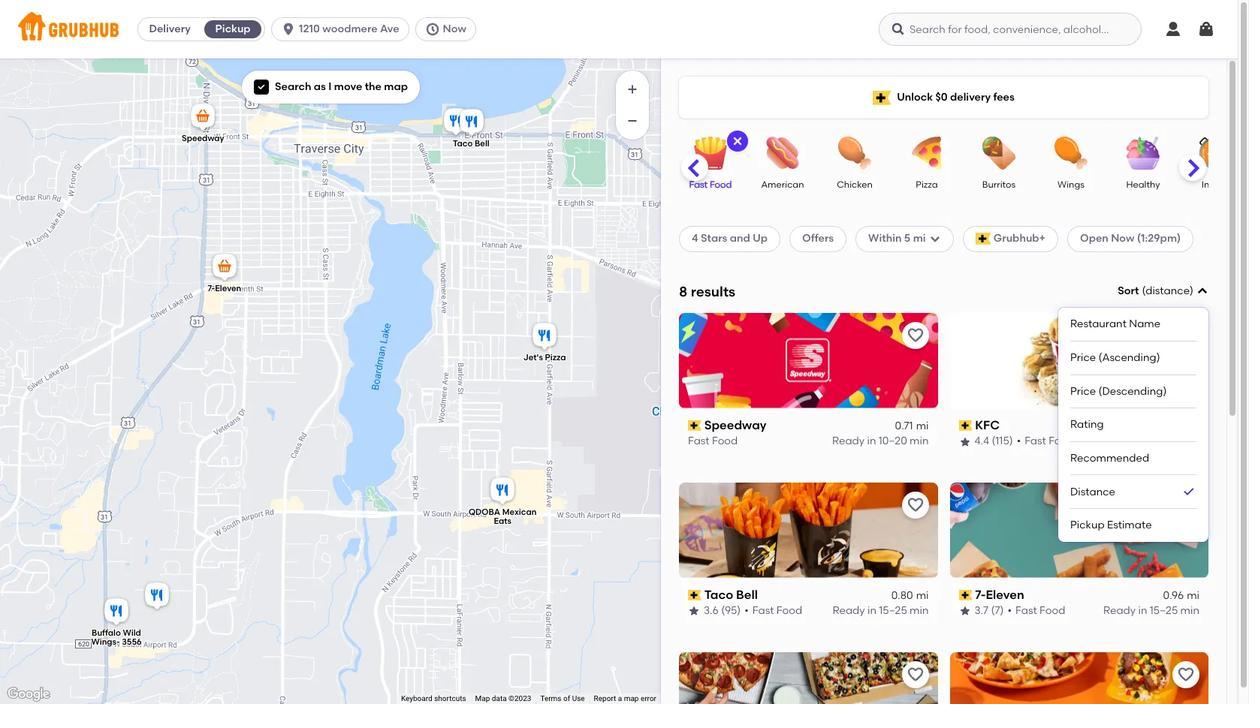 Task type: locate. For each thing, give the bounding box(es) containing it.
0 horizontal spatial 15–25
[[879, 605, 907, 618]]

subscription pass image for 7-eleven
[[959, 590, 972, 601]]

0 vertical spatial grubhub plus flag logo image
[[873, 91, 891, 105]]

save this restaurant button for speedway logo
[[902, 322, 929, 349]]

fast for 4.4 (115)
[[1025, 435, 1046, 448]]

price up rating
[[1070, 385, 1096, 398]]

min up check icon
[[1180, 435, 1199, 448]]

eleven
[[215, 284, 241, 293], [986, 588, 1024, 602]]

subscription pass image left the taco bell
[[688, 590, 701, 601]]

map region
[[0, 0, 846, 705]]

1 vertical spatial map
[[624, 695, 639, 703]]

taco bell image
[[457, 107, 487, 140]]

1 horizontal spatial 10–20
[[1149, 435, 1178, 448]]

1 horizontal spatial •
[[1008, 605, 1012, 618]]

(
[[1142, 285, 1146, 297]]

list box containing restaurant name
[[1070, 308, 1196, 542]]

ready in 15–25 min down 0.96
[[1103, 605, 1199, 618]]

subscription pass image for kfc
[[959, 421, 972, 431]]

1 horizontal spatial 7-
[[975, 588, 986, 602]]

terms of use link
[[540, 695, 585, 703]]

star icon image left 3.6
[[688, 606, 700, 618]]

report a map error
[[594, 695, 656, 703]]

delivery button
[[138, 17, 201, 41]]

• right (95)
[[745, 605, 749, 618]]

min for taco bell
[[910, 605, 929, 618]]

now button
[[415, 17, 482, 41]]

star icon image left 3.7
[[959, 606, 971, 618]]

pizza image
[[901, 137, 953, 170]]

burritos
[[982, 180, 1016, 190]]

mi right 0.80
[[916, 590, 929, 602]]

1 15–25 from the left
[[879, 605, 907, 618]]

fees
[[993, 91, 1015, 104]]

burritos image
[[973, 137, 1025, 170]]

wings image
[[1045, 137, 1097, 170]]

grubhub plus flag logo image for grubhub+
[[975, 233, 991, 245]]

data
[[492, 695, 507, 703]]

min down 0.80 mi
[[910, 605, 929, 618]]

1 vertical spatial eleven
[[986, 588, 1024, 602]]

fast down fast food image
[[689, 180, 708, 190]]

10–20 down 0.71
[[879, 435, 907, 448]]

0 horizontal spatial 7-
[[208, 284, 215, 293]]

ready in 15–25 min down 0.80
[[833, 605, 929, 618]]

• for 7-eleven
[[1008, 605, 1012, 618]]

bell right "kfc" image
[[475, 139, 490, 149]]

min
[[910, 435, 929, 448], [1180, 435, 1199, 448], [910, 605, 929, 618], [1180, 605, 1199, 618]]

save this restaurant image for 7-eleven logo
[[1177, 496, 1195, 514]]

restaurant
[[1070, 318, 1127, 331]]

mi right 0.71
[[916, 420, 929, 433]]

taco
[[453, 139, 473, 149], [704, 588, 733, 602]]

1 horizontal spatial 7-eleven
[[975, 588, 1024, 602]]

0 vertical spatial pizza
[[916, 180, 938, 190]]

0 horizontal spatial pizza
[[545, 353, 566, 363]]

recommended
[[1070, 452, 1149, 465]]

fast right the (115)
[[1025, 435, 1046, 448]]

error
[[641, 695, 656, 703]]

ready in 15–25 min
[[833, 605, 929, 618], [1103, 605, 1199, 618]]

• right the (7)
[[1008, 605, 1012, 618]]

healthy image
[[1117, 137, 1169, 170]]

ready in 15–25 min for 7-eleven
[[1103, 605, 1199, 618]]

rating
[[1070, 418, 1104, 431]]

food for 4.4 (115)
[[1049, 435, 1074, 448]]

1 ready in 10–20 min from the left
[[832, 435, 929, 448]]

pizza right jet's
[[545, 353, 566, 363]]

0 vertical spatial bell
[[475, 139, 490, 149]]

1 vertical spatial fast food
[[688, 435, 738, 448]]

0 horizontal spatial ready in 10–20 min
[[832, 435, 929, 448]]

0 horizontal spatial ready in 15–25 min
[[833, 605, 929, 618]]

(95)
[[721, 605, 741, 618]]

now
[[443, 23, 466, 35], [1111, 232, 1134, 245]]

pickup
[[215, 23, 251, 35], [1070, 519, 1105, 532]]

1 vertical spatial 7-
[[975, 588, 986, 602]]

• fast food right (95)
[[745, 605, 802, 618]]

pickup right delivery button
[[215, 23, 251, 35]]

15–25 down 0.80
[[879, 605, 907, 618]]

indian
[[1202, 180, 1229, 190]]

1 horizontal spatial pickup
[[1070, 519, 1105, 532]]

pizza down pizza image
[[916, 180, 938, 190]]

jet's pizza image
[[530, 321, 560, 354]]

mi
[[913, 232, 926, 245], [916, 420, 929, 433], [916, 590, 929, 602], [1187, 590, 1199, 602]]

now inside button
[[443, 23, 466, 35]]

min down 0.96 mi
[[1180, 605, 1199, 618]]

chicken
[[837, 180, 873, 190]]

in
[[867, 435, 876, 448], [1138, 435, 1147, 448], [868, 605, 876, 618], [1138, 605, 1147, 618]]

1 price from the top
[[1070, 351, 1096, 364]]

ready in 10–20 min down 0.71
[[832, 435, 929, 448]]

fast
[[689, 180, 708, 190], [688, 435, 710, 448], [1025, 435, 1046, 448], [752, 605, 774, 618], [1016, 605, 1037, 618]]

0 horizontal spatial 10–20
[[879, 435, 907, 448]]

min for speedway
[[910, 435, 929, 448]]

1 horizontal spatial grubhub plus flag logo image
[[975, 233, 991, 245]]

pickup inside button
[[215, 23, 251, 35]]

0 horizontal spatial map
[[384, 80, 408, 93]]

star icon image
[[959, 436, 971, 448], [688, 606, 700, 618], [959, 606, 971, 618]]

in for 7-eleven
[[1138, 605, 1147, 618]]

svg image inside now button
[[425, 22, 440, 37]]

chicken image
[[828, 137, 881, 170]]

2 10–20 from the left
[[1149, 435, 1178, 448]]

pickup inside field
[[1070, 519, 1105, 532]]

grubhub plus flag logo image for unlock $0 delivery fees
[[873, 91, 891, 105]]

0 horizontal spatial •
[[745, 605, 749, 618]]

save this restaurant image for jet's pizza logo at right bottom
[[906, 666, 924, 684]]

qdoba mexican eats logo image
[[950, 652, 1208, 705]]

1 vertical spatial taco
[[704, 588, 733, 602]]

2 save this restaurant image from the left
[[1177, 327, 1195, 345]]

1 vertical spatial now
[[1111, 232, 1134, 245]]

subscription pass image inside kfc link
[[959, 421, 972, 431]]

0 horizontal spatial save this restaurant image
[[906, 327, 924, 345]]

mi right 0.96
[[1187, 590, 1199, 602]]

none field containing sort
[[1058, 284, 1208, 542]]

fast food image
[[684, 137, 737, 170]]

minus icon image
[[625, 113, 640, 128]]

• fast food
[[1017, 435, 1074, 448], [745, 605, 802, 618], [1008, 605, 1065, 618]]

1 vertical spatial pickup
[[1070, 519, 1105, 532]]

0.71 mi
[[895, 420, 929, 433]]

price
[[1070, 351, 1096, 364], [1070, 385, 1096, 398]]

None field
[[1058, 284, 1208, 542]]

ready for speedway
[[832, 435, 865, 448]]

1 ready in 15–25 min from the left
[[833, 605, 929, 618]]

save this restaurant image
[[906, 496, 924, 514], [1177, 496, 1195, 514], [906, 666, 924, 684], [1177, 666, 1195, 684]]

8 results
[[679, 283, 735, 300]]

0 vertical spatial taco
[[453, 139, 473, 149]]

1 horizontal spatial eleven
[[986, 588, 1024, 602]]

7-eleven
[[208, 284, 241, 293], [975, 588, 1024, 602]]

list box inside field
[[1070, 308, 1196, 542]]

3.7
[[975, 605, 988, 618]]

map right the
[[384, 80, 408, 93]]

svg image inside 1210 woodmere ave button
[[281, 22, 296, 37]]

price (ascending)
[[1070, 351, 1160, 364]]

now right open
[[1111, 232, 1134, 245]]

2 price from the top
[[1070, 385, 1096, 398]]

save this restaurant image for taco bell logo in the right bottom of the page
[[906, 496, 924, 514]]

fast for 3.6 (95)
[[752, 605, 774, 618]]

1 vertical spatial speedway
[[704, 418, 767, 432]]

1 vertical spatial pizza
[[545, 353, 566, 363]]

15–25
[[879, 605, 907, 618], [1150, 605, 1178, 618]]

fast food down fast food image
[[689, 180, 732, 190]]

0 vertical spatial 7-
[[208, 284, 215, 293]]

qdoba
[[469, 508, 500, 518]]

bell up (95)
[[736, 588, 758, 602]]

buffalo wild wings- 3556
[[91, 628, 142, 647]]

speedway logo image
[[679, 313, 938, 408]]

subscription pass image for taco bell
[[688, 590, 701, 601]]

subscription pass image
[[688, 421, 701, 431]]

map right a
[[624, 695, 639, 703]]

0 horizontal spatial speedway
[[182, 134, 224, 144]]

grubhub plus flag logo image
[[873, 91, 891, 105], [975, 233, 991, 245]]

search as i move the map
[[275, 80, 408, 93]]

7- inside 'map' 'region'
[[208, 284, 215, 293]]

2 ready in 15–25 min from the left
[[1103, 605, 1199, 618]]

ready in 10–20 min up recommended
[[1103, 435, 1199, 448]]

1 vertical spatial price
[[1070, 385, 1096, 398]]

use
[[572, 695, 585, 703]]

1 vertical spatial bell
[[736, 588, 758, 602]]

list box
[[1070, 308, 1196, 542]]

fast right the (7)
[[1016, 605, 1037, 618]]

grubhub plus flag logo image left unlock
[[873, 91, 891, 105]]

fast right (95)
[[752, 605, 774, 618]]

•
[[1017, 435, 1021, 448], [745, 605, 749, 618], [1008, 605, 1012, 618]]

map data ©2023
[[475, 695, 531, 703]]

report
[[594, 695, 616, 703]]

pickup for pickup
[[215, 23, 251, 35]]

0 horizontal spatial now
[[443, 23, 466, 35]]

subscription pass image
[[959, 421, 972, 431], [688, 590, 701, 601], [959, 590, 972, 601]]

healthy
[[1126, 180, 1160, 190]]

1 horizontal spatial 15–25
[[1150, 605, 1178, 618]]

wild
[[123, 628, 141, 638]]

subscription pass image right 0.80 mi
[[959, 590, 972, 601]]

pickup for pickup estimate
[[1070, 519, 1105, 532]]

• right the (115)
[[1017, 435, 1021, 448]]

1 10–20 from the left
[[879, 435, 907, 448]]

0 horizontal spatial eleven
[[215, 284, 241, 293]]

7-
[[208, 284, 215, 293], [975, 588, 986, 602]]

10–20
[[879, 435, 907, 448], [1149, 435, 1178, 448]]

0 vertical spatial speedway
[[182, 134, 224, 144]]

food for 3.6 (95)
[[776, 605, 802, 618]]

i
[[328, 80, 332, 93]]

eleven inside 'map' 'region'
[[215, 284, 241, 293]]

name
[[1129, 318, 1161, 331]]

map
[[384, 80, 408, 93], [624, 695, 639, 703]]

0.80
[[891, 590, 913, 602]]

0 vertical spatial 7-eleven
[[208, 284, 241, 293]]

1 save this restaurant image from the left
[[906, 327, 924, 345]]

0.96
[[1163, 590, 1184, 602]]

10–20 down (descending)
[[1149, 435, 1178, 448]]

ready in 10–20 min for speedway logo
[[832, 435, 929, 448]]

1 horizontal spatial ready in 15–25 min
[[1103, 605, 1199, 618]]

save this restaurant image
[[906, 327, 924, 345], [1177, 327, 1195, 345]]

0 vertical spatial now
[[443, 23, 466, 35]]

0 horizontal spatial 7-eleven
[[208, 284, 241, 293]]

0 vertical spatial pickup
[[215, 23, 251, 35]]

1 vertical spatial 7-eleven
[[975, 588, 1024, 602]]

subscription pass image left kfc
[[959, 421, 972, 431]]

now right ave
[[443, 23, 466, 35]]

1 vertical spatial grubhub plus flag logo image
[[975, 233, 991, 245]]

0.96 mi
[[1163, 590, 1199, 602]]

0 horizontal spatial bell
[[475, 139, 490, 149]]

fast food down subscription pass icon
[[688, 435, 738, 448]]

plus icon image
[[625, 82, 640, 97]]

2 ready in 10–20 min from the left
[[1103, 435, 1199, 448]]

svg image
[[1197, 20, 1215, 38], [891, 22, 906, 37], [732, 135, 744, 147], [929, 233, 941, 245], [1196, 286, 1208, 298]]

grubhub plus flag logo image left grubhub+
[[975, 233, 991, 245]]

0 vertical spatial eleven
[[215, 284, 241, 293]]

0 horizontal spatial grubhub plus flag logo image
[[873, 91, 891, 105]]

min down 0.71 mi
[[910, 435, 929, 448]]

price (descending)
[[1070, 385, 1167, 398]]

0 horizontal spatial taco
[[453, 139, 473, 149]]

• fast food right the (7)
[[1008, 605, 1065, 618]]

speedway
[[182, 134, 224, 144], [704, 418, 767, 432]]

8
[[679, 283, 687, 300]]

qdoba mexican eats image
[[487, 475, 517, 508]]

3556
[[122, 637, 142, 647]]

2 15–25 from the left
[[1150, 605, 1178, 618]]

15–25 down 0.96
[[1150, 605, 1178, 618]]

1 horizontal spatial now
[[1111, 232, 1134, 245]]

svg image for 1210 woodmere ave
[[281, 22, 296, 37]]

1 horizontal spatial pizza
[[916, 180, 938, 190]]

1 horizontal spatial speedway
[[704, 418, 767, 432]]

search
[[275, 80, 311, 93]]

1 horizontal spatial ready in 10–20 min
[[1103, 435, 1199, 448]]

within
[[868, 232, 902, 245]]

fast down subscription pass icon
[[688, 435, 710, 448]]

pizza
[[916, 180, 938, 190], [545, 353, 566, 363]]

1 horizontal spatial save this restaurant image
[[1177, 327, 1195, 345]]

kfc logo image
[[950, 313, 1208, 408]]

price down restaurant
[[1070, 351, 1096, 364]]

pickup down distance
[[1070, 519, 1105, 532]]

0.71
[[895, 420, 913, 433]]

0 vertical spatial price
[[1070, 351, 1096, 364]]

speedway inside speedway taco bell
[[182, 134, 224, 144]]

0 horizontal spatial pickup
[[215, 23, 251, 35]]

svg image
[[1164, 20, 1182, 38], [281, 22, 296, 37], [425, 22, 440, 37], [257, 83, 266, 92]]



Task type: describe. For each thing, give the bounding box(es) containing it.
taco inside speedway taco bell
[[453, 139, 473, 149]]

offers
[[802, 232, 834, 245]]

sort ( distance )
[[1118, 285, 1193, 297]]

star icon image left 4.4
[[959, 436, 971, 448]]

delivery
[[950, 91, 991, 104]]

)
[[1190, 285, 1193, 297]]

in for speedway
[[867, 435, 876, 448]]

3.7 (7)
[[975, 605, 1004, 618]]

min for 7-eleven
[[1180, 605, 1199, 618]]

2 horizontal spatial •
[[1017, 435, 1021, 448]]

4.4 (115)
[[975, 435, 1013, 448]]

save this restaurant button for taco bell logo in the right bottom of the page
[[902, 492, 929, 519]]

speedway for speedway
[[704, 418, 767, 432]]

$0
[[935, 91, 948, 104]]

1 horizontal spatial bell
[[736, 588, 758, 602]]

• fast food for taco bell
[[745, 605, 802, 618]]

pickup estimate
[[1070, 519, 1152, 532]]

speedway image
[[188, 101, 218, 134]]

10–20 for speedway logo
[[879, 435, 907, 448]]

american image
[[756, 137, 809, 170]]

1210 woodmere ave button
[[271, 17, 415, 41]]

indian image
[[1189, 137, 1242, 170]]

(7)
[[991, 605, 1004, 618]]

bell inside speedway taco bell
[[475, 139, 490, 149]]

food for 3.7 (7)
[[1040, 605, 1065, 618]]

save this restaurant button for jet's pizza logo at right bottom
[[902, 661, 929, 688]]

4
[[692, 232, 698, 245]]

3.6
[[704, 605, 719, 618]]

1 horizontal spatial map
[[624, 695, 639, 703]]

15–25 for 7-eleven
[[1150, 605, 1178, 618]]

within 5 mi
[[868, 232, 926, 245]]

0 vertical spatial fast food
[[689, 180, 732, 190]]

unlock
[[897, 91, 933, 104]]

american
[[761, 180, 804, 190]]

results
[[691, 283, 735, 300]]

keyboard shortcuts button
[[401, 694, 466, 705]]

auntie anne's image
[[142, 581, 172, 614]]

15–25 for taco bell
[[879, 605, 907, 618]]

eats
[[494, 517, 511, 527]]

taco bell logo image
[[679, 483, 938, 578]]

7 eleven image
[[210, 252, 240, 285]]

grubhub+
[[994, 232, 1046, 245]]

(1:29pm)
[[1137, 232, 1181, 245]]

mi for taco bell
[[916, 590, 929, 602]]

0 vertical spatial map
[[384, 80, 408, 93]]

save this restaurant image for "qdoba mexican eats logo"
[[1177, 666, 1195, 684]]

• fast food for 7-eleven
[[1008, 605, 1065, 618]]

speedway taco bell
[[182, 134, 490, 149]]

• for taco bell
[[745, 605, 749, 618]]

distance
[[1146, 285, 1190, 297]]

save this restaurant button for 'kfc logo'
[[1172, 322, 1199, 349]]

1 horizontal spatial taco
[[704, 588, 733, 602]]

mexican
[[502, 508, 537, 518]]

0.80 mi
[[891, 590, 929, 602]]

of
[[563, 695, 570, 703]]

speedway for speedway taco bell
[[182, 134, 224, 144]]

and
[[730, 232, 750, 245]]

pickup button
[[201, 17, 264, 41]]

the
[[365, 80, 382, 93]]

7-eleven inside 'map' 'region'
[[208, 284, 241, 293]]

terms of use
[[540, 695, 585, 703]]

svg image for search as i move the map
[[257, 83, 266, 92]]

ave
[[380, 23, 399, 35]]

ready in 10–20 min for 'kfc logo'
[[1103, 435, 1199, 448]]

save this restaurant image for speedway logo
[[906, 327, 924, 345]]

4 stars and up
[[692, 232, 768, 245]]

distance
[[1070, 486, 1115, 498]]

mi for 7-eleven
[[1187, 590, 1199, 602]]

google image
[[4, 685, 53, 705]]

stars
[[701, 232, 727, 245]]

jet's pizza
[[523, 353, 566, 363]]

(descending)
[[1098, 385, 1167, 398]]

distance option
[[1070, 476, 1196, 509]]

taco bell
[[704, 588, 758, 602]]

save this restaurant image for 'kfc logo'
[[1177, 327, 1195, 345]]

5
[[904, 232, 911, 245]]

svg image for now
[[425, 22, 440, 37]]

7-eleven logo image
[[950, 483, 1208, 578]]

star icon image for 7-eleven
[[959, 606, 971, 618]]

mi for speedway
[[916, 420, 929, 433]]

mi right "5"
[[913, 232, 926, 245]]

open
[[1080, 232, 1108, 245]]

buffalo wild wings- 3556 image
[[101, 596, 131, 629]]

check icon image
[[1181, 485, 1196, 500]]

©2023
[[509, 695, 531, 703]]

buffalo
[[92, 628, 121, 638]]

save this restaurant button for 7-eleven logo
[[1172, 492, 1199, 519]]

qdoba mexican eats
[[469, 508, 537, 527]]

map
[[475, 695, 490, 703]]

as
[[314, 80, 326, 93]]

up
[[753, 232, 768, 245]]

ready for 7-eleven
[[1103, 605, 1136, 618]]

kfc link
[[959, 417, 1199, 434]]

price for price (ascending)
[[1070, 351, 1096, 364]]

• fast food down kfc link
[[1017, 435, 1074, 448]]

main navigation navigation
[[0, 0, 1238, 59]]

star icon image for taco bell
[[688, 606, 700, 618]]

sort
[[1118, 285, 1139, 297]]

ready for taco bell
[[833, 605, 865, 618]]

1210
[[299, 23, 320, 35]]

jet's
[[523, 353, 543, 363]]

move
[[334, 80, 362, 93]]

3.6 (95)
[[704, 605, 741, 618]]

a
[[618, 695, 622, 703]]

kfc image
[[441, 106, 471, 139]]

in for taco bell
[[868, 605, 876, 618]]

svg image inside field
[[1196, 286, 1208, 298]]

save this restaurant button for "qdoba mexican eats logo"
[[1172, 661, 1199, 688]]

ready in 15–25 min for taco bell
[[833, 605, 929, 618]]

pizza inside 'map' 'region'
[[545, 353, 566, 363]]

report a map error link
[[594, 695, 656, 703]]

fast for 3.7 (7)
[[1016, 605, 1037, 618]]

1210 woodmere ave
[[299, 23, 399, 35]]

price for price (descending)
[[1070, 385, 1096, 398]]

woodmere
[[322, 23, 378, 35]]

keyboard shortcuts
[[401, 695, 466, 703]]

jet's pizza logo image
[[679, 652, 938, 705]]

wings-
[[91, 637, 120, 647]]

unlock $0 delivery fees
[[897, 91, 1015, 104]]

keyboard
[[401, 695, 432, 703]]

wings
[[1058, 180, 1084, 190]]

open now (1:29pm)
[[1080, 232, 1181, 245]]

10–20 for 'kfc logo'
[[1149, 435, 1178, 448]]

(ascending)
[[1098, 351, 1160, 364]]

estimate
[[1107, 519, 1152, 532]]

(115)
[[992, 435, 1013, 448]]

restaurant name
[[1070, 318, 1161, 331]]

Search for food, convenience, alcohol... search field
[[879, 13, 1142, 46]]

4.4
[[975, 435, 989, 448]]

kfc
[[975, 418, 1000, 432]]



Task type: vqa. For each thing, say whether or not it's contained in the screenshot.
"an"
no



